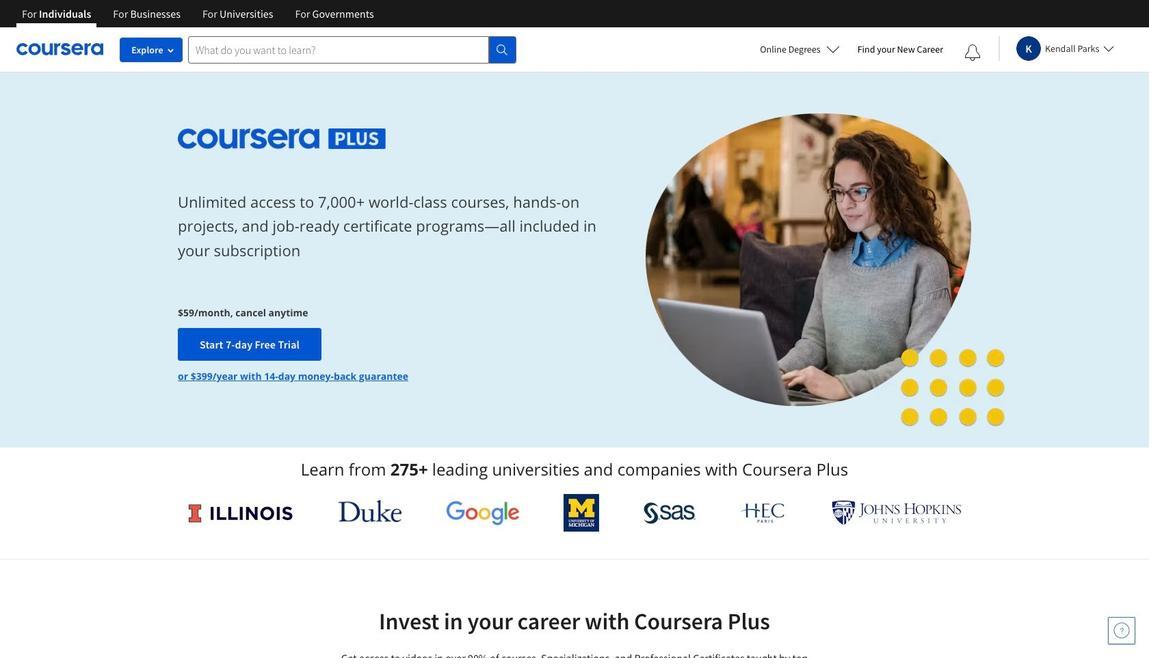 Task type: describe. For each thing, give the bounding box(es) containing it.
google image
[[446, 501, 520, 526]]

banner navigation
[[11, 0, 385, 27]]

university of illinois at urbana-champaign image
[[187, 502, 294, 524]]

duke university image
[[338, 501, 402, 523]]

sas image
[[643, 502, 695, 524]]

johns hopkins university image
[[832, 501, 962, 526]]

coursera image
[[16, 38, 103, 60]]



Task type: vqa. For each thing, say whether or not it's contained in the screenshot.
University of Illinois at Urbana-Champaign IMAGE
yes



Task type: locate. For each thing, give the bounding box(es) containing it.
What do you want to learn? text field
[[188, 36, 489, 63]]

help center image
[[1113, 623, 1130, 639]]

hec paris image
[[740, 499, 788, 527]]

None search field
[[188, 36, 516, 63]]

coursera plus image
[[178, 128, 386, 149]]

university of michigan image
[[564, 494, 599, 532]]



